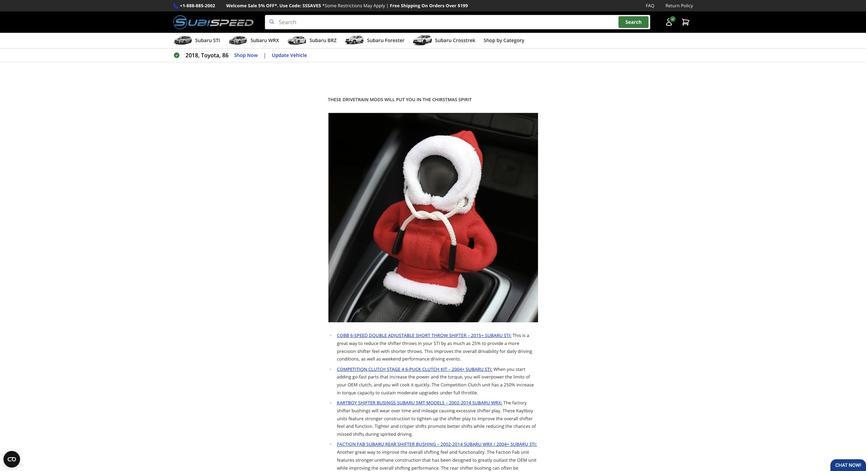 Task type: vqa. For each thing, say whether or not it's contained in the screenshot.
PERRIN inside the Another quality downpipe with a high-flow catalytic converter to complement your cat- back exhaust system. Quality stainless steel construction to provide you with a lifetime of performance. PERRIN invested a lot of time designing this downpipe that can handle power levels from basic upgrades to substantial turbo upgrades.
yes



Task type: describe. For each thing, give the bounding box(es) containing it.
0 vertical spatial with
[[406, 33, 415, 39]]

play
[[462, 416, 471, 422]]

shifter down kaytboy
[[519, 416, 533, 422]]

during
[[365, 432, 379, 438]]

overall down bushing
[[409, 450, 423, 456]]

fab
[[357, 442, 365, 448]]

faction
[[496, 450, 511, 456]]

sti inside faction fab subaru rear shifter bushing – 2002-2014 subaru wrx / 2004+ subaru sti : another great way to improve the overall shifting feel and functionality. the faction fab unit features stronger urethane construction that has been designed to greatly outlast the oem unit while improving the overall shifting performance. the rear shifter bushing can often
[[529, 442, 536, 448]]

upgrades inside when you start adding go-fast parts that increase the power and the torque, you will overpower the limits of your oem clutch, and you will cook it quickly. the competition clutch unit has a 250% increase in torque capacity to sustain moderate upgrades under full throttle.
[[419, 390, 439, 396]]

1 horizontal spatial this
[[513, 333, 521, 339]]

2004+ inside faction fab subaru rear shifter bushing – 2002-2014 subaru wrx / 2004+ subaru sti : another great way to improve the overall shifting feel and functionality. the faction fab unit features stronger urethane construction that has been designed to greatly outlast the oem unit while improving the overall shifting performance. the rear shifter bushing can often
[[497, 442, 509, 448]]

bushing
[[475, 465, 491, 472]]

mileage
[[422, 408, 438, 414]]

go-
[[352, 374, 359, 380]]

construction for over
[[384, 416, 410, 422]]

the down play.
[[496, 416, 503, 422]]

5mt
[[416, 400, 425, 406]]

daily
[[507, 348, 517, 355]]

shop for shop by category
[[484, 37, 495, 44]]

2014 inside perrin downpipe w/catalytic converter – 2004-2021 subaru sti / 2002-2014 subaru wrx
[[503, 25, 513, 31]]

– up causing
[[446, 400, 448, 406]]

you up clutch
[[465, 374, 472, 380]]

function.
[[355, 424, 374, 430]]

cobb
[[337, 333, 349, 339]]

clutch
[[468, 382, 481, 388]]

subaru up 'functionality.'
[[464, 442, 482, 448]]

kaytboy
[[516, 408, 533, 414]]

as left much
[[447, 341, 452, 347]]

1 horizontal spatial shifting
[[424, 450, 439, 456]]

kartboy
[[337, 400, 357, 406]]

faction
[[337, 442, 356, 448]]

0 horizontal spatial shifts
[[353, 432, 364, 438]]

this
[[449, 48, 457, 55]]

in inside when you start adding go-fast parts that increase the power and the torque, you will overpower the limits of your oem clutch, and you will cook it quickly. the competition clutch unit has a 250% increase in torque capacity to sustain moderate upgrades under full throttle.
[[337, 390, 341, 396]]

subaru crosstrek button
[[413, 34, 475, 48]]

upgrades.
[[436, 56, 457, 62]]

to inside when you start adding go-fast parts that increase the power and the torque, you will overpower the limits of your oem clutch, and you will cook it quickly. the competition clutch unit has a 250% increase in torque capacity to sustain moderate upgrades under full throttle.
[[376, 390, 380, 396]]

to right converter
[[480, 33, 484, 39]]

subaru down throttle.
[[472, 400, 490, 406]]

a left more
[[505, 341, 507, 347]]

handle
[[499, 48, 513, 55]]

adding
[[337, 374, 351, 380]]

start
[[516, 366, 525, 373]]

subispeed logo image
[[173, 15, 254, 29]]

a left 'high-'
[[416, 33, 418, 39]]

adjustable
[[388, 333, 415, 339]]

the
[[423, 97, 431, 103]]

250%
[[504, 382, 515, 388]]

shifter inside faction fab subaru rear shifter bushing – 2002-2014 subaru wrx / 2004+ subaru sti : another great way to improve the overall shifting feel and functionality. the faction fab unit features stronger urethane construction that has been designed to greatly outlast the oem unit while improving the overall shifting performance. the rear shifter bushing can often
[[398, 442, 415, 448]]

subaru for subaru forester
[[367, 37, 384, 44]]

a right is
[[527, 333, 529, 339]]

86
[[222, 52, 229, 59]]

the up 'it'
[[408, 374, 415, 380]]

a left "lot"
[[402, 48, 404, 55]]

search
[[626, 19, 642, 25]]

1 horizontal spatial 6-
[[405, 366, 409, 373]]

wrx inside perrin downpipe w/catalytic converter – 2004-2021 subaru sti / 2002-2014 subaru wrx
[[337, 33, 347, 39]]

these
[[328, 97, 341, 103]]

torque,
[[448, 374, 463, 380]]

wrx up play.
[[491, 400, 501, 406]]

+1-888-885-2002 link
[[180, 2, 215, 9]]

it
[[411, 382, 414, 388]]

shifter up well
[[357, 348, 371, 355]]

throws
[[402, 341, 417, 347]]

quality
[[368, 33, 383, 39]]

2 horizontal spatial will
[[473, 374, 480, 380]]

feel for this is a great way to reduce the shifter throws in your sti by as much as 25% to provide a more precision shifter feel with shorter throws. this improves the overall drivability for daily driving conditions, as well as weekend performance driving events.
[[372, 348, 380, 355]]

return policy
[[666, 2, 693, 9]]

the left chances
[[505, 424, 512, 430]]

/ inside faction fab subaru rear shifter bushing – 2002-2014 subaru wrx / 2004+ subaru sti : another great way to improve the overall shifting feel and functionality. the faction fab unit features stronger urethane construction that has been designed to greatly outlast the oem unit while improving the overall shifting performance. the rear shifter bushing can often
[[494, 442, 495, 448]]

wear
[[380, 408, 390, 414]]

the down double
[[380, 341, 387, 347]]

great inside faction fab subaru rear shifter bushing – 2002-2014 subaru wrx / 2004+ subaru sti : another great way to improve the overall shifting feel and functionality. the faction fab unit features stronger urethane construction that has been designed to greatly outlast the oem unit while improving the overall shifting performance. the rear shifter bushing can often
[[355, 450, 366, 456]]

1 vertical spatial this
[[424, 348, 433, 355]]

you left start
[[507, 366, 515, 373]]

wrx inside faction fab subaru rear shifter bushing – 2002-2014 subaru wrx / 2004+ subaru sti : another great way to improve the overall shifting feel and functionality. the faction fab unit features stronger urethane construction that has been designed to greatly outlast the oem unit while improving the overall shifting performance. the rear shifter bushing can often
[[483, 442, 493, 448]]

subaru up the cat-
[[514, 25, 532, 31]]

to right 25%
[[482, 341, 486, 347]]

time inside "another quality downpipe with a high-flow catalytic converter to complement your cat- back exhaust system. quality stainless steel construction to provide you with a lifetime of performance. perrin invested a lot of time designing this downpipe that can handle power levels from basic upgrades to substantial turbo upgrades."
[[418, 48, 427, 55]]

1 vertical spatial shifting
[[395, 465, 410, 472]]

perrin inside perrin downpipe w/catalytic converter – 2004-2021 subaru sti / 2002-2014 subaru wrx
[[337, 25, 353, 31]]

you up the "sustain" on the bottom left of the page
[[383, 382, 391, 388]]

+1-888-885-2002
[[180, 2, 215, 9]]

sssave5
[[303, 2, 321, 9]]

sti inside dropdown button
[[213, 37, 220, 44]]

power inside "another quality downpipe with a high-flow catalytic converter to complement your cat- back exhaust system. quality stainless steel construction to provide you with a lifetime of performance. perrin invested a lot of time designing this downpipe that can handle power levels from basic upgrades to substantial turbo upgrades."
[[514, 48, 527, 55]]

a subaru wrx thumbnail image image
[[228, 35, 248, 46]]

the down urethane
[[372, 465, 378, 472]]

invested
[[383, 48, 401, 55]]

to down 'functionality.'
[[473, 457, 477, 464]]

you inside "another quality downpipe with a high-flow catalytic converter to complement your cat- back exhaust system. quality stainless steel construction to provide you with a lifetime of performance. perrin invested a lot of time designing this downpipe that can handle power levels from basic upgrades to substantial turbo upgrades."
[[479, 40, 487, 47]]

2002- inside perrin downpipe w/catalytic converter – 2004-2021 subaru sti / 2002-2014 subaru wrx
[[491, 25, 503, 31]]

bushing
[[416, 442, 436, 448]]

2018, toyota, 86
[[186, 52, 229, 59]]

your for in
[[423, 341, 433, 347]]

5%
[[258, 2, 265, 9]]

your inside when you start adding go-fast parts that increase the power and the torque, you will overpower the limits of your oem clutch, and you will cook it quickly. the competition clutch unit has a 250% increase in torque capacity to sustain moderate upgrades under full throttle.
[[337, 382, 347, 388]]

subaru for subaru wrx
[[250, 37, 267, 44]]

perrin downpipe w/catalytic converter – 2004-2021 subaru sti / 2002-2014 subaru wrx link
[[337, 25, 532, 39]]

the down driving.
[[401, 450, 408, 456]]

the down fab
[[509, 457, 516, 464]]

return
[[666, 2, 680, 9]]

kit
[[441, 366, 447, 373]]

the down kit
[[440, 374, 447, 380]]

flow
[[430, 33, 439, 39]]

stage
[[387, 366, 401, 373]]

subaru up fab
[[511, 442, 528, 448]]

converter
[[458, 33, 479, 39]]

better
[[447, 424, 460, 430]]

to down invested on the left top
[[394, 56, 398, 62]]

overpower
[[482, 374, 504, 380]]

to down speed
[[358, 341, 363, 347]]

that inside faction fab subaru rear shifter bushing – 2002-2014 subaru wrx / 2004+ subaru sti : another great way to improve the overall shifting feel and functionality. the faction fab unit features stronger urethane construction that has been designed to greatly outlast the oem unit while improving the overall shifting performance. the rear shifter bushing can often
[[422, 457, 431, 464]]

1 horizontal spatial increase
[[516, 382, 534, 388]]

provide inside "another quality downpipe with a high-flow catalytic converter to complement your cat- back exhaust system. quality stainless steel construction to provide you with a lifetime of performance. perrin invested a lot of time designing this downpipe that can handle power levels from basic upgrades to substantial turbo upgrades."
[[462, 40, 478, 47]]

by inside the this is a great way to reduce the shifter throws in your sti by as much as 25% to provide a more precision shifter feel with shorter throws. this improves the overall drivability for daily driving conditions, as well as weekend performance driving events.
[[441, 341, 446, 347]]

overall down urethane
[[380, 465, 394, 472]]

short
[[416, 333, 430, 339]]

high-
[[420, 33, 430, 39]]

1 vertical spatial driving
[[431, 356, 445, 363]]

improve inside faction fab subaru rear shifter bushing – 2002-2014 subaru wrx / 2004+ subaru sti : another great way to improve the overall shifting feel and functionality. the faction fab unit features stronger urethane construction that has been designed to greatly outlast the oem unit while improving the overall shifting performance. the rear shifter bushing can often
[[382, 450, 399, 456]]

open widget image
[[3, 452, 20, 468]]

in inside the this is a great way to reduce the shifter throws in your sti by as much as 25% to provide a more precision shifter feel with shorter throws. this improves the overall drivability for daily driving conditions, as well as weekend performance driving events.
[[418, 341, 422, 347]]

competition clutch stage 4 6-puck clutch kit – 2004+ subaru sti :
[[337, 366, 492, 373]]

the down much
[[455, 348, 462, 355]]

0 vertical spatial driving
[[518, 348, 532, 355]]

chances
[[514, 424, 531, 430]]

as right well
[[376, 356, 381, 363]]

0 vertical spatial 2004+
[[452, 366, 465, 373]]

outlast
[[493, 457, 508, 464]]

subaru crosstrek
[[435, 37, 475, 44]]

apply
[[373, 2, 385, 9]]

of right "lot"
[[412, 48, 416, 55]]

sale
[[248, 2, 257, 9]]

888-
[[187, 2, 196, 9]]

sti up more
[[504, 333, 510, 339]]

feel for faction fab subaru rear shifter bushing – 2002-2014 subaru wrx / 2004+ subaru sti : another great way to improve the overall shifting feel and functionality. the faction fab unit features stronger urethane construction that has been designed to greatly outlast the oem unit while improving the overall shifting performance. the rear shifter bushing can often 
[[441, 450, 448, 456]]

will inside 'the factory shifter bushings will wear over time and mileage causing excessive shifter play. these kaytboy units feature stronger construction to tighten up the shifter play to improve the overall shifter feel and function. tighter and crisper shifts promote better shifts while reducing the chances of missed shifts during spirited driving.'
[[372, 408, 379, 414]]

moderate
[[397, 390, 418, 396]]

improving
[[349, 465, 370, 472]]

2004-
[[439, 25, 451, 31]]

the right up
[[440, 416, 446, 422]]

quality
[[383, 40, 398, 47]]

tighter
[[375, 424, 390, 430]]

– right kit
[[448, 366, 451, 373]]

sustain
[[381, 390, 396, 396]]

subaru down during
[[366, 442, 384, 448]]

of right lifetime
[[519, 40, 523, 47]]

promote
[[428, 424, 446, 430]]

complement
[[485, 33, 512, 39]]

functionality.
[[459, 450, 486, 456]]

power inside when you start adding go-fast parts that increase the power and the torque, you will overpower the limits of your oem clutch, and you will cook it quickly. the competition clutch unit has a 250% increase in torque capacity to sustain moderate upgrades under full throttle.
[[416, 374, 430, 380]]

0 horizontal spatial shifter
[[358, 400, 376, 406]]

subaru up clutch
[[466, 366, 484, 373]]

a subaru sti thumbnail image image
[[173, 35, 192, 46]]

2002- for /
[[441, 442, 452, 448]]

as left well
[[361, 356, 366, 363]]

for
[[500, 348, 506, 355]]

the up 250%
[[505, 374, 512, 380]]

subaru down moderate
[[397, 400, 415, 406]]

provide inside the this is a great way to reduce the shifter throws in your sti by as much as 25% to provide a more precision shifter feel with shorter throws. this improves the overall drivability for daily driving conditions, as well as weekend performance driving events.
[[487, 341, 503, 347]]

a down the "complement" at the top right of the page
[[498, 40, 501, 47]]

basic
[[361, 56, 372, 62]]

throws.
[[408, 348, 423, 355]]

– left 2015+
[[468, 333, 470, 339]]

feel inside 'the factory shifter bushings will wear over time and mileage causing excessive shifter play. these kaytboy units feature stronger construction to tighten up the shifter play to improve the overall shifter feel and function. tighter and crisper shifts promote better shifts while reducing the chances of missed shifts during spirited driving.'
[[337, 424, 345, 430]]

subaru right 2015+
[[485, 333, 503, 339]]

update vehicle button
[[272, 51, 307, 59]]

25%
[[472, 341, 481, 347]]

shifter up shorter
[[388, 341, 401, 347]]

drivability
[[478, 348, 499, 355]]

excessive
[[456, 408, 476, 414]]

1 horizontal spatial shifts
[[415, 424, 427, 430]]

well
[[367, 356, 375, 363]]

put
[[396, 97, 405, 103]]

features
[[337, 457, 354, 464]]

orders
[[429, 2, 445, 9]]

mods
[[370, 97, 383, 103]]

upgrades inside "another quality downpipe with a high-flow catalytic converter to complement your cat- back exhaust system. quality stainless steel construction to provide you with a lifetime of performance. perrin invested a lot of time designing this downpipe that can handle power levels from basic upgrades to substantial turbo upgrades."
[[373, 56, 393, 62]]

that inside "another quality downpipe with a high-flow catalytic converter to complement your cat- back exhaust system. quality stainless steel construction to provide you with a lifetime of performance. perrin invested a lot of time designing this downpipe that can handle power levels from basic upgrades to substantial turbo upgrades."
[[480, 48, 489, 55]]

drivetrain
[[343, 97, 369, 103]]

way inside the this is a great way to reduce the shifter throws in your sti by as much as 25% to provide a more precision shifter feel with shorter throws. this improves the overall drivability for daily driving conditions, as well as weekend performance driving events.
[[349, 341, 357, 347]]

a subaru brz thumbnail image image
[[287, 35, 307, 46]]

feature
[[349, 416, 364, 422]]

subaru sti button
[[173, 34, 220, 48]]

885-
[[196, 2, 205, 9]]

fast
[[359, 374, 367, 380]]



Task type: locate. For each thing, give the bounding box(es) containing it.
cobb 6-speed double adjustable short throw shifter – 2015+ subaru sti link
[[337, 333, 510, 339]]

2002
[[205, 2, 215, 9]]

has
[[492, 382, 499, 388], [432, 457, 439, 464]]

0 horizontal spatial 2004+
[[452, 366, 465, 373]]

2 clutch from the left
[[422, 366, 440, 373]]

feel up been
[[441, 450, 448, 456]]

overall down 25%
[[463, 348, 477, 355]]

oem inside faction fab subaru rear shifter bushing – 2002-2014 subaru wrx / 2004+ subaru sti : another great way to improve the overall shifting feel and functionality. the faction fab unit features stronger urethane construction that has been designed to greatly outlast the oem unit while improving the overall shifting performance. the rear shifter bushing can often
[[517, 457, 527, 464]]

0 horizontal spatial will
[[372, 408, 379, 414]]

has left been
[[432, 457, 439, 464]]

by up 'handle'
[[497, 37, 502, 44]]

cobb 6-speed double adjustable short throw shifter – 2015+ subaru sti :
[[337, 333, 512, 339]]

0 vertical spatial increase
[[390, 374, 407, 380]]

1 vertical spatial improve
[[382, 450, 399, 456]]

construction inside faction fab subaru rear shifter bushing – 2002-2014 subaru wrx / 2004+ subaru sti : another great way to improve the overall shifting feel and functionality. the faction fab unit features stronger urethane construction that has been designed to greatly outlast the oem unit while improving the overall shifting performance. the rear shifter bushing can often
[[395, 457, 421, 464]]

shop
[[484, 37, 495, 44], [234, 52, 246, 58]]

: inside faction fab subaru rear shifter bushing – 2002-2014 subaru wrx / 2004+ subaru sti : another great way to improve the overall shifting feel and functionality. the faction fab unit features stronger urethane construction that has been designed to greatly outlast the oem unit while improving the overall shifting performance. the rear shifter bushing can often
[[536, 442, 537, 448]]

driving down 'improves'
[[431, 356, 445, 363]]

sti down throw
[[434, 341, 440, 347]]

missed
[[337, 432, 352, 438]]

overall inside the this is a great way to reduce the shifter throws in your sti by as much as 25% to provide a more precision shifter feel with shorter throws. this improves the overall drivability for daily driving conditions, as well as weekend performance driving events.
[[463, 348, 477, 355]]

2014 up the excessive
[[461, 400, 471, 406]]

in
[[417, 97, 422, 103]]

+1-
[[180, 2, 187, 9]]

shifter inside faction fab subaru rear shifter bushing – 2002-2014 subaru wrx / 2004+ subaru sti : another great way to improve the overall shifting feel and functionality. the faction fab unit features stronger urethane construction that has been designed to greatly outlast the oem unit while improving the overall shifting performance. the rear shifter bushing can often
[[460, 465, 473, 472]]

construction down rear at bottom
[[395, 457, 421, 464]]

subaru brz
[[310, 37, 337, 44]]

has down the overpower
[[492, 382, 499, 388]]

policy
[[681, 2, 693, 9]]

0 horizontal spatial while
[[337, 465, 348, 472]]

1 clutch from the left
[[368, 366, 386, 373]]

2018,
[[186, 52, 200, 59]]

will left cook
[[392, 382, 399, 388]]

|
[[386, 2, 389, 9], [263, 52, 266, 59]]

conditions,
[[337, 356, 360, 363]]

1 vertical spatial will
[[392, 382, 399, 388]]

oem down go-
[[348, 382, 358, 388]]

another up 'exhaust'
[[350, 33, 367, 39]]

0 vertical spatial way
[[349, 341, 357, 347]]

0 vertical spatial shifter
[[449, 333, 466, 339]]

wrx up 'back'
[[337, 33, 347, 39]]

1 vertical spatial time
[[402, 408, 411, 414]]

shop now
[[234, 52, 258, 58]]

search button
[[619, 16, 649, 28]]

been
[[441, 457, 451, 464]]

shifter down driving.
[[398, 442, 415, 448]]

1 vertical spatial by
[[441, 341, 446, 347]]

2 vertical spatial 2002-
[[441, 442, 452, 448]]

will up clutch
[[473, 374, 480, 380]]

sti up the overpower
[[485, 366, 491, 373]]

another quality downpipe with a high-flow catalytic converter to complement your cat- back exhaust system. quality stainless steel construction to provide you with a lifetime of performance. perrin invested a lot of time designing this downpipe that can handle power levels from basic upgrades to substantial turbo upgrades.
[[337, 33, 531, 62]]

this
[[513, 333, 521, 339], [424, 348, 433, 355]]

stronger inside faction fab subaru rear shifter bushing – 2002-2014 subaru wrx / 2004+ subaru sti : another great way to improve the overall shifting feel and functionality. the faction fab unit features stronger urethane construction that has been designed to greatly outlast the oem unit while improving the overall shifting performance. the rear shifter bushing can often
[[356, 457, 373, 464]]

greatly
[[478, 457, 492, 464]]

with
[[406, 33, 415, 39], [488, 40, 497, 47], [381, 348, 390, 355]]

that down the "complement" at the top right of the page
[[480, 48, 489, 55]]

reducing
[[486, 424, 504, 430]]

up
[[433, 416, 438, 422]]

that right parts
[[380, 374, 388, 380]]

2014 for :
[[461, 400, 471, 406]]

wrx
[[337, 33, 347, 39], [268, 37, 279, 44], [491, 400, 501, 406], [483, 442, 493, 448]]

shop inside dropdown button
[[484, 37, 495, 44]]

has inside faction fab subaru rear shifter bushing – 2002-2014 subaru wrx / 2004+ subaru sti : another great way to improve the overall shifting feel and functionality. the faction fab unit features stronger urethane construction that has been designed to greatly outlast the oem unit while improving the overall shifting performance. the rear shifter bushing can often
[[432, 457, 439, 464]]

sti inside perrin downpipe w/catalytic converter – 2004-2021 subaru sti / 2002-2014 subaru wrx
[[481, 25, 487, 31]]

1 vertical spatial shifter
[[358, 400, 376, 406]]

5 subaru from the left
[[435, 37, 452, 44]]

overall inside 'the factory shifter bushings will wear over time and mileage causing excessive shifter play. these kaytboy units feature stronger construction to tighten up the shifter play to improve the overall shifter feel and function. tighter and crisper shifts promote better shifts while reducing the chances of missed shifts during spirited driving.'
[[504, 416, 518, 422]]

0 horizontal spatial way
[[349, 341, 357, 347]]

1 horizontal spatial |
[[386, 2, 389, 9]]

in left torque
[[337, 390, 341, 396]]

as left 25%
[[466, 341, 471, 347]]

2 vertical spatial shifter
[[398, 442, 415, 448]]

time right over
[[402, 408, 411, 414]]

to up the crisper
[[411, 416, 416, 422]]

button image
[[665, 18, 673, 26]]

the
[[380, 341, 387, 347], [455, 348, 462, 355], [408, 374, 415, 380], [440, 374, 447, 380], [505, 374, 512, 380], [440, 416, 446, 422], [496, 416, 503, 422], [505, 424, 512, 430], [401, 450, 408, 456], [509, 457, 516, 464], [372, 465, 378, 472]]

designed
[[452, 457, 471, 464]]

shifter up units at the bottom left of the page
[[337, 408, 350, 414]]

free
[[390, 2, 400, 9]]

search input field
[[265, 15, 650, 29]]

0 horizontal spatial oem
[[348, 382, 358, 388]]

/ up the "complement" at the top right of the page
[[488, 25, 490, 31]]

shop for shop now
[[234, 52, 246, 58]]

1 vertical spatial 2004+
[[497, 442, 509, 448]]

0 vertical spatial your
[[513, 33, 522, 39]]

1 horizontal spatial power
[[514, 48, 527, 55]]

2002- up been
[[441, 442, 452, 448]]

1 vertical spatial has
[[432, 457, 439, 464]]

with inside the this is a great way to reduce the shifter throws in your sti by as much as 25% to provide a more precision shifter feel with shorter throws. this improves the overall drivability for daily driving conditions, as well as weekend performance driving events.
[[381, 348, 390, 355]]

oem inside when you start adding go-fast parts that increase the power and the torque, you will overpower the limits of your oem clutch, and you will cook it quickly. the competition clutch unit has a 250% increase in torque capacity to sustain moderate upgrades under full throttle.
[[348, 382, 358, 388]]

this is a great way to reduce the shifter throws in your sti by as much as 25% to provide a more precision shifter feel with shorter throws. this improves the overall drivability for daily driving conditions, as well as weekend performance driving events.
[[337, 333, 532, 363]]

shifter left play.
[[477, 408, 491, 414]]

the down been
[[441, 465, 449, 472]]

spirited
[[380, 432, 396, 438]]

substantial
[[399, 56, 422, 62]]

1 vertical spatial |
[[263, 52, 266, 59]]

return policy link
[[666, 2, 693, 9]]

1 horizontal spatial in
[[418, 341, 422, 347]]

0 vertical spatial while
[[474, 424, 485, 430]]

| right now
[[263, 52, 266, 59]]

0 horizontal spatial with
[[381, 348, 390, 355]]

a subaru crosstrek thumbnail image image
[[413, 35, 432, 46]]

another
[[350, 33, 367, 39], [337, 450, 354, 456]]

1 vertical spatial shop
[[234, 52, 246, 58]]

upgrades down invested on the left top
[[373, 56, 393, 62]]

2 subaru from the left
[[250, 37, 267, 44]]

0 vertical spatial shifting
[[424, 450, 439, 456]]

0 vertical spatial that
[[480, 48, 489, 55]]

w/catalytic
[[379, 25, 407, 31]]

clutch left kit
[[422, 366, 440, 373]]

factory
[[512, 400, 527, 406]]

upgrades
[[373, 56, 393, 62], [419, 390, 439, 396]]

provide down converter
[[462, 40, 478, 47]]

with up the stainless
[[406, 33, 415, 39]]

construction for flow
[[429, 40, 456, 47]]

2 vertical spatial with
[[381, 348, 390, 355]]

shop by category
[[484, 37, 524, 44]]

shifter up bushings
[[358, 400, 376, 406]]

1 horizontal spatial perrin
[[367, 48, 382, 55]]

construction up designing
[[429, 40, 456, 47]]

2 vertical spatial that
[[422, 457, 431, 464]]

1 vertical spatial increase
[[516, 382, 534, 388]]

2 vertical spatial unit
[[528, 457, 537, 464]]

subaru up converter
[[462, 25, 480, 31]]

vehicle
[[290, 52, 307, 58]]

1 horizontal spatial great
[[355, 450, 366, 456]]

update
[[272, 52, 289, 58]]

| left free
[[386, 2, 389, 9]]

is
[[522, 333, 526, 339]]

clutch,
[[359, 382, 373, 388]]

1 vertical spatial great
[[355, 450, 366, 456]]

downpipe
[[354, 25, 378, 31]]

can left 'handle'
[[490, 48, 497, 55]]

throw
[[432, 333, 448, 339]]

shifter down designed
[[460, 465, 473, 472]]

1 vertical spatial your
[[423, 341, 433, 347]]

your inside "another quality downpipe with a high-flow catalytic converter to complement your cat- back exhaust system. quality stainless steel construction to provide you with a lifetime of performance. perrin invested a lot of time designing this downpipe that can handle power levels from basic upgrades to substantial turbo upgrades."
[[513, 33, 522, 39]]

0 horizontal spatial increase
[[390, 374, 407, 380]]

while inside faction fab subaru rear shifter bushing – 2002-2014 subaru wrx / 2004+ subaru sti : another great way to improve the overall shifting feel and functionality. the faction fab unit features stronger urethane construction that has been designed to greatly outlast the oem unit while improving the overall shifting performance. the rear shifter bushing can often
[[337, 465, 348, 472]]

1 vertical spatial power
[[416, 374, 430, 380]]

this right throws.
[[424, 348, 433, 355]]

1 horizontal spatial performance.
[[411, 465, 440, 472]]

0 horizontal spatial provide
[[462, 40, 478, 47]]

perrin down system. at the left of page
[[367, 48, 382, 55]]

overall down these
[[504, 416, 518, 422]]

1 vertical spatial way
[[367, 450, 375, 456]]

1 vertical spatial 2002-
[[449, 400, 461, 406]]

/ inside perrin downpipe w/catalytic converter – 2004-2021 subaru sti / 2002-2014 subaru wrx
[[488, 25, 490, 31]]

shifts down tighten
[[415, 424, 427, 430]]

0 horizontal spatial 6-
[[350, 333, 354, 339]]

play.
[[492, 408, 502, 414]]

your down adding
[[337, 382, 347, 388]]

sti down chances
[[529, 442, 536, 448]]

driving right daily
[[518, 348, 532, 355]]

subaru wrx button
[[228, 34, 279, 48]]

forester
[[385, 37, 405, 44]]

2014 for /
[[452, 442, 463, 448]]

to up urethane
[[377, 450, 381, 456]]

2 horizontal spatial feel
[[441, 450, 448, 456]]

stronger up the tighter
[[365, 416, 383, 422]]

0 horizontal spatial improve
[[382, 450, 399, 456]]

these drivetrain mods will put you in the chirstmas spirit
[[328, 97, 472, 103]]

bushings
[[352, 408, 371, 414]]

0 vertical spatial 2014
[[503, 25, 513, 31]]

the inside when you start adding go-fast parts that increase the power and the torque, you will overpower the limits of your oem clutch, and you will cook it quickly. the competition clutch unit has a 250% increase in torque capacity to sustain moderate upgrades under full throttle.
[[432, 382, 440, 388]]

1 horizontal spatial improve
[[478, 416, 495, 422]]

2 vertical spatial 2014
[[452, 442, 463, 448]]

with down the "complement" at the top right of the page
[[488, 40, 497, 47]]

can inside faction fab subaru rear shifter bushing – 2002-2014 subaru wrx / 2004+ subaru sti : another great way to improve the overall shifting feel and functionality. the faction fab unit features stronger urethane construction that has been designed to greatly outlast the oem unit while improving the overall shifting performance. the rear shifter bushing can often
[[492, 465, 500, 472]]

your for complement
[[513, 33, 522, 39]]

much
[[453, 341, 465, 347]]

–
[[435, 25, 438, 31], [468, 333, 470, 339], [448, 366, 451, 373], [446, 400, 448, 406], [437, 442, 440, 448]]

busings
[[377, 400, 396, 406]]

construction inside "another quality downpipe with a high-flow catalytic converter to complement your cat- back exhaust system. quality stainless steel construction to provide you with a lifetime of performance. perrin invested a lot of time designing this downpipe that can handle power levels from basic upgrades to substantial turbo upgrades."
[[429, 40, 456, 47]]

wrx up greatly
[[483, 442, 493, 448]]

2002- for :
[[449, 400, 461, 406]]

time inside 'the factory shifter bushings will wear over time and mileage causing excessive shifter play. these kaytboy units feature stronger construction to tighten up the shifter play to improve the overall shifter feel and function. tighter and crisper shifts promote better shifts while reducing the chances of missed shifts during spirited driving.'
[[402, 408, 411, 414]]

provide
[[462, 40, 478, 47], [487, 341, 503, 347]]

great
[[337, 341, 348, 347], [355, 450, 366, 456]]

spirit
[[459, 97, 472, 103]]

2015+
[[471, 333, 484, 339]]

units
[[337, 416, 347, 422]]

1 horizontal spatial way
[[367, 450, 375, 456]]

2 vertical spatial construction
[[395, 457, 421, 464]]

feel down reduce
[[372, 348, 380, 355]]

shop inside "link"
[[234, 52, 246, 58]]

will
[[384, 97, 395, 103]]

increase down "limits"
[[516, 382, 534, 388]]

1 subaru from the left
[[195, 37, 212, 44]]

/
[[488, 25, 490, 31], [494, 442, 495, 448]]

parts
[[368, 374, 379, 380]]

1 vertical spatial perrin
[[367, 48, 382, 55]]

1 horizontal spatial oem
[[517, 457, 527, 464]]

1 horizontal spatial driving
[[518, 348, 532, 355]]

your down cobb 6-speed double adjustable short throw shifter – 2015+ subaru sti :
[[423, 341, 433, 347]]

2004+ up "faction"
[[497, 442, 509, 448]]

sti up the "complement" at the top right of the page
[[481, 25, 487, 31]]

power up 'quickly.'
[[416, 374, 430, 380]]

0 vertical spatial performance.
[[337, 48, 365, 55]]

your
[[513, 33, 522, 39], [423, 341, 433, 347], [337, 382, 347, 388]]

0 horizontal spatial that
[[380, 374, 388, 380]]

upgrades down 'quickly.'
[[419, 390, 439, 396]]

perrin inside "another quality downpipe with a high-flow catalytic converter to complement your cat- back exhaust system. quality stainless steel construction to provide you with a lifetime of performance. perrin invested a lot of time designing this downpipe that can handle power levels from basic upgrades to substantial turbo upgrades."
[[367, 48, 382, 55]]

competition
[[337, 366, 367, 373]]

the inside 'the factory shifter bushings will wear over time and mileage causing excessive shifter play. these kaytboy units feature stronger construction to tighten up the shifter play to improve the overall shifter feel and function. tighter and crisper shifts promote better shifts while reducing the chances of missed shifts during spirited driving.'
[[503, 400, 511, 406]]

subaru inside subaru brz 'dropdown button'
[[310, 37, 326, 44]]

0 vertical spatial shop
[[484, 37, 495, 44]]

while left reducing
[[474, 424, 485, 430]]

1 horizontal spatial by
[[497, 37, 502, 44]]

power down the "category"
[[514, 48, 527, 55]]

1 vertical spatial /
[[494, 442, 495, 448]]

stronger inside 'the factory shifter bushings will wear over time and mileage causing excessive shifter play. these kaytboy units feature stronger construction to tighten up the shifter play to improve the overall shifter feel and function. tighter and crisper shifts promote better shifts while reducing the chances of missed shifts during spirited driving.'
[[365, 416, 383, 422]]

another inside faction fab subaru rear shifter bushing – 2002-2014 subaru wrx / 2004+ subaru sti : another great way to improve the overall shifting feel and functionality. the faction fab unit features stronger urethane construction that has been designed to greatly outlast the oem unit while improving the overall shifting performance. the rear shifter bushing can often
[[337, 450, 354, 456]]

shifter up 'better'
[[448, 416, 461, 422]]

shifter up much
[[449, 333, 466, 339]]

0 vertical spatial by
[[497, 37, 502, 44]]

0 horizontal spatial downpipe
[[384, 33, 405, 39]]

1 vertical spatial 6-
[[405, 366, 409, 373]]

while inside 'the factory shifter bushings will wear over time and mileage causing excessive shifter play. these kaytboy units feature stronger construction to tighten up the shifter play to improve the overall shifter feel and function. tighter and crisper shifts promote better shifts while reducing the chances of missed shifts during spirited driving.'
[[474, 424, 485, 430]]

you
[[406, 97, 415, 103]]

6- right 4
[[405, 366, 409, 373]]

your inside the this is a great way to reduce the shifter throws in your sti by as much as 25% to provide a more precision shifter feel with shorter throws. this improves the overall drivability for daily driving conditions, as well as weekend performance driving events.
[[423, 341, 433, 347]]

kartboy shifter busings subaru 5mt models – 2002-2014 subaru wrx :
[[337, 400, 502, 406]]

to up this
[[457, 40, 461, 47]]

0 vertical spatial oem
[[348, 382, 358, 388]]

2014 inside faction fab subaru rear shifter bushing – 2002-2014 subaru wrx / 2004+ subaru sti : another great way to improve the overall shifting feel and functionality. the faction fab unit features stronger urethane construction that has been designed to greatly outlast the oem unit while improving the overall shifting performance. the rear shifter bushing can often
[[452, 442, 463, 448]]

another inside "another quality downpipe with a high-flow catalytic converter to complement your cat- back exhaust system. quality stainless steel construction to provide you with a lifetime of performance. perrin invested a lot of time designing this downpipe that can handle power levels from basic upgrades to substantial turbo upgrades."
[[350, 33, 367, 39]]

subaru inside subaru sti dropdown button
[[195, 37, 212, 44]]

can inside "another quality downpipe with a high-flow catalytic converter to complement your cat- back exhaust system. quality stainless steel construction to provide you with a lifetime of performance. perrin invested a lot of time designing this downpipe that can handle power levels from basic upgrades to substantial turbo upgrades."
[[490, 48, 497, 55]]

has inside when you start adding go-fast parts that increase the power and the torque, you will overpower the limits of your oem clutch, and you will cook it quickly. the competition clutch unit has a 250% increase in torque capacity to sustain moderate upgrades under full throttle.
[[492, 382, 499, 388]]

lifetime
[[502, 40, 518, 47]]

a inside when you start adding go-fast parts that increase the power and the torque, you will overpower the limits of your oem clutch, and you will cook it quickly. the competition clutch unit has a 250% increase in torque capacity to sustain moderate upgrades under full throttle.
[[500, 382, 503, 388]]

improve inside 'the factory shifter bushings will wear over time and mileage causing excessive shifter play. these kaytboy units feature stronger construction to tighten up the shifter play to improve the overall shifter feel and function. tighter and crisper shifts promote better shifts while reducing the chances of missed shifts during spirited driving.'
[[478, 416, 495, 422]]

feel inside the this is a great way to reduce the shifter throws in your sti by as much as 25% to provide a more precision shifter feel with shorter throws. this improves the overall drivability for daily driving conditions, as well as weekend performance driving events.
[[372, 348, 380, 355]]

2002-
[[491, 25, 503, 31], [449, 400, 461, 406], [441, 442, 452, 448]]

0 horizontal spatial has
[[432, 457, 439, 464]]

1 vertical spatial with
[[488, 40, 497, 47]]

subaru for subaru crosstrek
[[435, 37, 452, 44]]

1 horizontal spatial clutch
[[422, 366, 440, 373]]

1 vertical spatial construction
[[384, 416, 410, 422]]

oem down fab
[[517, 457, 527, 464]]

2014 up designed
[[452, 442, 463, 448]]

*some
[[322, 2, 337, 9]]

shifts down function. at the left of page
[[353, 432, 364, 438]]

downpipe down 'crosstrek'
[[458, 48, 479, 55]]

update vehicle
[[272, 52, 307, 58]]

by inside shop by category dropdown button
[[497, 37, 502, 44]]

0 horizontal spatial in
[[337, 390, 341, 396]]

that
[[480, 48, 489, 55], [380, 374, 388, 380], [422, 457, 431, 464]]

you down the "complement" at the top right of the page
[[479, 40, 487, 47]]

1 horizontal spatial while
[[474, 424, 485, 430]]

while
[[474, 424, 485, 430], [337, 465, 348, 472]]

shorter
[[391, 348, 406, 355]]

subaru wrx
[[250, 37, 279, 44]]

0 vertical spatial upgrades
[[373, 56, 393, 62]]

subaru inside subaru wrx dropdown button
[[250, 37, 267, 44]]

1 horizontal spatial upgrades
[[419, 390, 439, 396]]

welcome
[[226, 2, 247, 9]]

a
[[416, 33, 418, 39], [498, 40, 501, 47], [402, 48, 404, 55], [527, 333, 529, 339], [505, 341, 507, 347], [500, 382, 503, 388]]

wrx inside dropdown button
[[268, 37, 279, 44]]

4
[[402, 366, 404, 373]]

great down fab
[[355, 450, 366, 456]]

shop left now
[[234, 52, 246, 58]]

performance. down bushing
[[411, 465, 440, 472]]

performance. inside "another quality downpipe with a high-flow catalytic converter to complement your cat- back exhaust system. quality stainless steel construction to provide you with a lifetime of performance. perrin invested a lot of time designing this downpipe that can handle power levels from basic upgrades to substantial turbo upgrades."
[[337, 48, 365, 55]]

1 vertical spatial another
[[337, 450, 354, 456]]

1 vertical spatial that
[[380, 374, 388, 380]]

2002- down full
[[449, 400, 461, 406]]

and inside faction fab subaru rear shifter bushing – 2002-2014 subaru wrx / 2004+ subaru sti : another great way to improve the overall shifting feel and functionality. the faction fab unit features stronger urethane construction that has been designed to greatly outlast the oem unit while improving the overall shifting performance. the rear shifter bushing can often
[[449, 450, 457, 456]]

of inside 'the factory shifter bushings will wear over time and mileage causing excessive shifter play. these kaytboy units feature stronger construction to tighten up the shifter play to improve the overall shifter feel and function. tighter and crisper shifts promote better shifts while reducing the chances of missed shifts during spirited driving.'
[[532, 424, 536, 430]]

1 horizontal spatial shop
[[484, 37, 495, 44]]

use
[[280, 2, 288, 9]]

*some restrictions may apply | free shipping on orders over $199
[[322, 2, 468, 9]]

– up flow
[[435, 25, 438, 31]]

1 horizontal spatial downpipe
[[458, 48, 479, 55]]

over
[[391, 408, 401, 414]]

downpipe down w/catalytic
[[384, 33, 405, 39]]

0 vertical spatial great
[[337, 341, 348, 347]]

0 vertical spatial another
[[350, 33, 367, 39]]

1 vertical spatial can
[[492, 465, 500, 472]]

2004+ up torque,
[[452, 366, 465, 373]]

0 horizontal spatial |
[[263, 52, 266, 59]]

0 vertical spatial /
[[488, 25, 490, 31]]

0 vertical spatial will
[[473, 374, 480, 380]]

2 vertical spatial feel
[[441, 450, 448, 456]]

4 subaru from the left
[[367, 37, 384, 44]]

performance. inside faction fab subaru rear shifter bushing – 2002-2014 subaru wrx / 2004+ subaru sti : another great way to improve the overall shifting feel and functionality. the faction fab unit features stronger urethane construction that has been designed to greatly outlast the oem unit while improving the overall shifting performance. the rear shifter bushing can often
[[411, 465, 440, 472]]

to right the play
[[472, 416, 476, 422]]

0 horizontal spatial shifting
[[395, 465, 410, 472]]

0 horizontal spatial your
[[337, 382, 347, 388]]

shifting down rear at bottom
[[395, 465, 410, 472]]

faq
[[646, 2, 655, 9]]

1 horizontal spatial feel
[[372, 348, 380, 355]]

improves
[[434, 348, 454, 355]]

code:
[[289, 2, 301, 9]]

subaru for subaru brz
[[310, 37, 326, 44]]

subaru inside "subaru crosstrek" dropdown button
[[435, 37, 452, 44]]

– inside perrin downpipe w/catalytic converter – 2004-2021 subaru sti / 2002-2014 subaru wrx
[[435, 25, 438, 31]]

subaru for subaru sti
[[195, 37, 212, 44]]

feel inside faction fab subaru rear shifter bushing – 2002-2014 subaru wrx / 2004+ subaru sti : another great way to improve the overall shifting feel and functionality. the faction fab unit features stronger urethane construction that has been designed to greatly outlast the oem unit while improving the overall shifting performance. the rear shifter bushing can often
[[441, 450, 448, 456]]

3 subaru from the left
[[310, 37, 326, 44]]

fab
[[512, 450, 520, 456]]

the up greatly
[[487, 450, 495, 456]]

2002- inside faction fab subaru rear shifter bushing – 2002-2014 subaru wrx / 2004+ subaru sti : another great way to improve the overall shifting feel and functionality. the faction fab unit features stronger urethane construction that has been designed to greatly outlast the oem unit while improving the overall shifting performance. the rear shifter bushing can often
[[441, 442, 452, 448]]

1 horizontal spatial with
[[406, 33, 415, 39]]

time
[[418, 48, 427, 55], [402, 408, 411, 414]]

when
[[494, 366, 506, 373]]

that inside when you start adding go-fast parts that increase the power and the torque, you will overpower the limits of your oem clutch, and you will cook it quickly. the competition clutch unit has a 250% increase in torque capacity to sustain moderate upgrades under full throttle.
[[380, 374, 388, 380]]

2 horizontal spatial shifts
[[461, 424, 473, 430]]

0 vertical spatial |
[[386, 2, 389, 9]]

off*.
[[266, 2, 278, 9]]

0 vertical spatial stronger
[[365, 416, 383, 422]]

1 vertical spatial unit
[[521, 450, 529, 456]]

of inside when you start adding go-fast parts that increase the power and the torque, you will overpower the limits of your oem clutch, and you will cook it quickly. the competition clutch unit has a 250% increase in torque capacity to sustain moderate upgrades under full throttle.
[[526, 374, 530, 380]]

the factory shifter bushings will wear over time and mileage causing excessive shifter play. these kaytboy units feature stronger construction to tighten up the shifter play to improve the overall shifter feel and function. tighter and crisper shifts promote better shifts while reducing the chances of missed shifts during spirited driving.
[[337, 400, 536, 438]]

unit inside when you start adding go-fast parts that increase the power and the torque, you will overpower the limits of your oem clutch, and you will cook it quickly. the competition clutch unit has a 250% increase in torque capacity to sustain moderate upgrades under full throttle.
[[482, 382, 490, 388]]

way inside faction fab subaru rear shifter bushing – 2002-2014 subaru wrx / 2004+ subaru sti : another great way to improve the overall shifting feel and functionality. the faction fab unit features stronger urethane construction that has been designed to greatly outlast the oem unit while improving the overall shifting performance. the rear shifter bushing can often
[[367, 450, 375, 456]]

1 horizontal spatial shifter
[[398, 442, 415, 448]]

exhaust
[[348, 40, 365, 47]]

subaru inside subaru forester "dropdown button"
[[367, 37, 384, 44]]

can down the outlast at the right bottom
[[492, 465, 500, 472]]

great inside the this is a great way to reduce the shifter throws in your sti by as much as 25% to provide a more precision shifter feel with shorter throws. this improves the overall drivability for daily driving conditions, as well as weekend performance driving events.
[[337, 341, 348, 347]]

1 vertical spatial 2014
[[461, 400, 471, 406]]

throttle.
[[461, 390, 478, 396]]

1 horizontal spatial 2004+
[[497, 442, 509, 448]]

while down features
[[337, 465, 348, 472]]

great down cobb
[[337, 341, 348, 347]]

sti inside the this is a great way to reduce the shifter throws in your sti by as much as 25% to provide a more precision shifter feel with shorter throws. this improves the overall drivability for daily driving conditions, as well as weekend performance driving events.
[[434, 341, 440, 347]]

– inside faction fab subaru rear shifter bushing – 2002-2014 subaru wrx / 2004+ subaru sti : another great way to improve the overall shifting feel and functionality. the faction fab unit features stronger urethane construction that has been designed to greatly outlast the oem unit while improving the overall shifting performance. the rear shifter bushing can often
[[437, 442, 440, 448]]

1 vertical spatial feel
[[337, 424, 345, 430]]

to left the "sustain" on the bottom left of the page
[[376, 390, 380, 396]]

steel
[[418, 40, 428, 47]]

double
[[369, 333, 387, 339]]

a subaru forester thumbnail image image
[[345, 35, 364, 46]]

and
[[431, 374, 439, 380], [374, 382, 382, 388], [412, 408, 420, 414], [346, 424, 354, 430], [391, 424, 399, 430], [449, 450, 457, 456]]

0 horizontal spatial driving
[[431, 356, 445, 363]]

construction inside 'the factory shifter bushings will wear over time and mileage causing excessive shifter play. these kaytboy units feature stronger construction to tighten up the shifter play to improve the overall shifter feel and function. tighter and crisper shifts promote better shifts while reducing the chances of missed shifts during spirited driving.'
[[384, 416, 410, 422]]

0 horizontal spatial upgrades
[[373, 56, 393, 62]]



